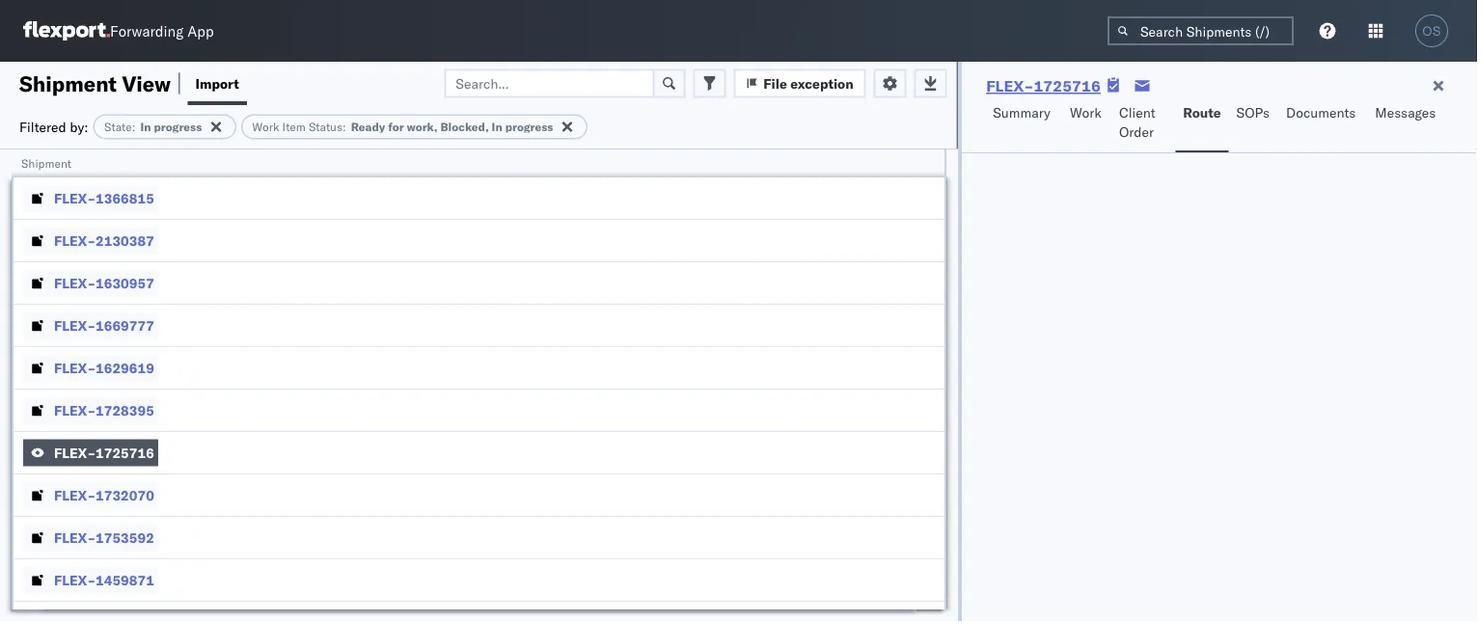 Task type: vqa. For each thing, say whether or not it's contained in the screenshot.
1st : from left
yes



Task type: describe. For each thing, give the bounding box(es) containing it.
flex-1728395 button
[[23, 397, 158, 424]]

flex- for 'flex-1459871' button
[[54, 572, 96, 589]]

2130387
[[96, 232, 154, 249]]

client order
[[1119, 104, 1156, 140]]

flex-1732070 button
[[23, 482, 158, 509]]

Search Shipments (/) text field
[[1108, 16, 1294, 45]]

documents
[[1287, 104, 1356, 121]]

route button
[[1176, 96, 1229, 152]]

flex-1669777 button
[[23, 312, 158, 339]]

flex-2130387 button
[[23, 227, 158, 254]]

flex-1366815 button
[[23, 185, 158, 212]]

forwarding app
[[110, 22, 214, 40]]

flex-1629619
[[54, 360, 154, 376]]

1732070
[[96, 487, 154, 504]]

2 : from the left
[[343, 120, 346, 134]]

documents button
[[1279, 96, 1368, 152]]

resize handle column header
[[922, 150, 945, 622]]

filtered by:
[[19, 118, 88, 135]]

state
[[104, 120, 132, 134]]

sops button
[[1229, 96, 1279, 152]]

flex- for "flex-1725716" button
[[54, 444, 96, 461]]

messages button
[[1368, 96, 1447, 152]]

file
[[764, 75, 787, 92]]

file exception
[[764, 75, 854, 92]]

messages
[[1376, 104, 1436, 121]]

summary
[[993, 104, 1051, 121]]

os
[[1423, 24, 1442, 38]]

1629619
[[96, 360, 154, 376]]

flex-1630957
[[54, 275, 154, 291]]

shipment button
[[12, 152, 926, 171]]

flex- for flex-1669777 button
[[54, 317, 96, 334]]

flex-1728395
[[54, 402, 154, 419]]

1725716 inside button
[[96, 444, 154, 461]]

state : in progress
[[104, 120, 202, 134]]

import button
[[188, 62, 247, 105]]

client
[[1119, 104, 1156, 121]]

work item status : ready for work, blocked, in progress
[[252, 120, 553, 134]]

summary button
[[986, 96, 1063, 152]]

flex- for flex-2130387 button
[[54, 232, 96, 249]]

by:
[[70, 118, 88, 135]]

work for work item status : ready for work, blocked, in progress
[[252, 120, 279, 134]]

flex-1725716 button
[[23, 440, 158, 467]]

order
[[1119, 124, 1154, 140]]

flex-1725716 inside button
[[54, 444, 154, 461]]

0 vertical spatial 1725716
[[1034, 76, 1101, 96]]

for
[[388, 120, 404, 134]]

flex- for flex-1728395 button
[[54, 402, 96, 419]]

flex-1753592
[[54, 529, 154, 546]]

ready
[[351, 120, 385, 134]]

sops
[[1237, 104, 1270, 121]]

work,
[[407, 120, 438, 134]]

exception
[[791, 75, 854, 92]]

flex-1459871 button
[[23, 567, 158, 594]]

2 in from the left
[[492, 120, 503, 134]]

flex- for flex-1630957 button
[[54, 275, 96, 291]]

forwarding app link
[[23, 21, 214, 41]]



Task type: locate. For each thing, give the bounding box(es) containing it.
shipment for shipment view
[[19, 70, 117, 97]]

flex- down flex-1629619 button
[[54, 402, 96, 419]]

flex-1366815
[[54, 190, 154, 207]]

shipment view
[[19, 70, 171, 97]]

app
[[187, 22, 214, 40]]

1 vertical spatial flex-1725716
[[54, 444, 154, 461]]

flex-1725716 link
[[987, 76, 1101, 96]]

work
[[1070, 104, 1102, 121], [252, 120, 279, 134]]

2 progress from the left
[[505, 120, 553, 134]]

0 vertical spatial flex-1725716
[[987, 76, 1101, 96]]

work inside button
[[1070, 104, 1102, 121]]

view
[[122, 70, 171, 97]]

0 vertical spatial shipment
[[19, 70, 117, 97]]

0 horizontal spatial :
[[132, 120, 136, 134]]

1 progress from the left
[[154, 120, 202, 134]]

1 vertical spatial 1725716
[[96, 444, 154, 461]]

1630957
[[96, 275, 154, 291]]

in
[[140, 120, 151, 134], [492, 120, 503, 134]]

0 horizontal spatial work
[[252, 120, 279, 134]]

0 horizontal spatial flex-1725716
[[54, 444, 154, 461]]

flexport. image
[[23, 21, 110, 41]]

work for work
[[1070, 104, 1102, 121]]

flex- for flex-1753592 button
[[54, 529, 96, 546]]

file exception button
[[734, 69, 866, 98], [734, 69, 866, 98]]

progress down view
[[154, 120, 202, 134]]

route
[[1184, 104, 1221, 121]]

1366815
[[96, 190, 154, 207]]

1725716 down 1728395
[[96, 444, 154, 461]]

flex-1725716 up summary
[[987, 76, 1101, 96]]

flex-1630957 button
[[23, 270, 158, 297]]

1728395
[[96, 402, 154, 419]]

1 vertical spatial shipment
[[21, 156, 71, 170]]

item
[[282, 120, 306, 134]]

blocked,
[[441, 120, 489, 134]]

flex- down flex-1630957 button
[[54, 317, 96, 334]]

1669777
[[96, 317, 154, 334]]

: down view
[[132, 120, 136, 134]]

1725716
[[1034, 76, 1101, 96], [96, 444, 154, 461]]

1 horizontal spatial :
[[343, 120, 346, 134]]

filtered
[[19, 118, 66, 135]]

1 horizontal spatial work
[[1070, 104, 1102, 121]]

flex- down flex-1732070 button
[[54, 529, 96, 546]]

1 in from the left
[[140, 120, 151, 134]]

1725716 up summary
[[1034, 76, 1101, 96]]

:
[[132, 120, 136, 134], [343, 120, 346, 134]]

0 horizontal spatial progress
[[154, 120, 202, 134]]

flex- down flex-2130387 button
[[54, 275, 96, 291]]

flex- for flex-1366815 button
[[54, 190, 96, 207]]

: left ready
[[343, 120, 346, 134]]

1 : from the left
[[132, 120, 136, 134]]

flex-1732070
[[54, 487, 154, 504]]

flex-2130387
[[54, 232, 154, 249]]

import
[[195, 75, 239, 92]]

flex- down flex-1366815 button
[[54, 232, 96, 249]]

1 horizontal spatial progress
[[505, 120, 553, 134]]

1459871
[[96, 572, 154, 589]]

flex- for flex-1732070 button
[[54, 487, 96, 504]]

flex-1459871
[[54, 572, 154, 589]]

flex- down flex-1728395 button
[[54, 444, 96, 461]]

progress
[[154, 120, 202, 134], [505, 120, 553, 134]]

shipment for shipment
[[21, 156, 71, 170]]

flex- down flex-1753592 button
[[54, 572, 96, 589]]

status
[[309, 120, 343, 134]]

work button
[[1063, 96, 1112, 152]]

os button
[[1410, 9, 1454, 53]]

progress down search... text field
[[505, 120, 553, 134]]

1 horizontal spatial 1725716
[[1034, 76, 1101, 96]]

shipment
[[19, 70, 117, 97], [21, 156, 71, 170]]

work down 'flex-1725716' link
[[1070, 104, 1102, 121]]

shipment down filtered
[[21, 156, 71, 170]]

forwarding
[[110, 22, 184, 40]]

1753592
[[96, 529, 154, 546]]

1 horizontal spatial in
[[492, 120, 503, 134]]

flex-1725716 up flex-1732070
[[54, 444, 154, 461]]

client order button
[[1112, 96, 1176, 152]]

flex-1725716
[[987, 76, 1101, 96], [54, 444, 154, 461]]

in right blocked,
[[492, 120, 503, 134]]

flex-1753592 button
[[23, 525, 158, 552]]

shipment inside button
[[21, 156, 71, 170]]

shipment up by:
[[19, 70, 117, 97]]

0 horizontal spatial in
[[140, 120, 151, 134]]

1 horizontal spatial flex-1725716
[[987, 76, 1101, 96]]

flex- up summary
[[987, 76, 1034, 96]]

flex- up flex-2130387 button
[[54, 190, 96, 207]]

flex- down flex-1669777 button
[[54, 360, 96, 376]]

0 horizontal spatial 1725716
[[96, 444, 154, 461]]

work left item
[[252, 120, 279, 134]]

Search... text field
[[444, 69, 655, 98]]

flex- for flex-1629619 button
[[54, 360, 96, 376]]

flex-1669777
[[54, 317, 154, 334]]

in right state
[[140, 120, 151, 134]]

flex-1629619 button
[[23, 355, 158, 382]]

flex-
[[987, 76, 1034, 96], [54, 190, 96, 207], [54, 232, 96, 249], [54, 275, 96, 291], [54, 317, 96, 334], [54, 360, 96, 376], [54, 402, 96, 419], [54, 444, 96, 461], [54, 487, 96, 504], [54, 529, 96, 546], [54, 572, 96, 589]]

flex- down "flex-1725716" button
[[54, 487, 96, 504]]



